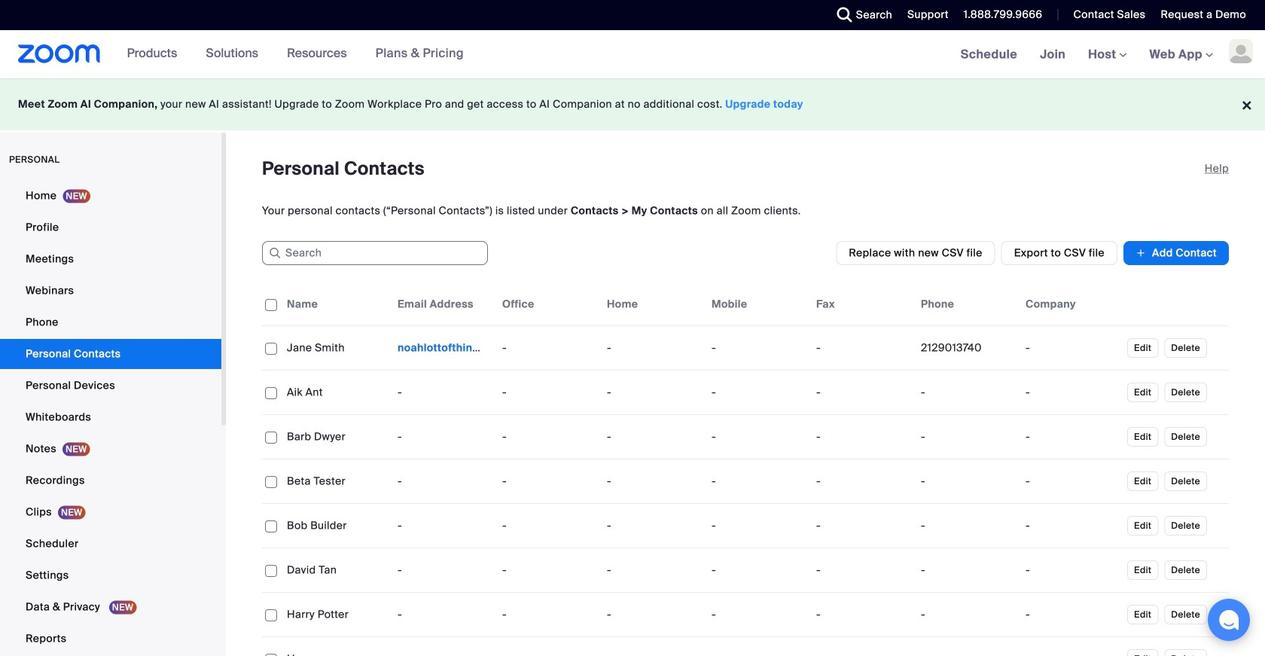 Task type: describe. For each thing, give the bounding box(es) containing it.
product information navigation
[[101, 30, 475, 78]]

open chat image
[[1219, 609, 1240, 630]]

zoom logo image
[[18, 44, 101, 63]]

add image
[[1136, 246, 1146, 261]]



Task type: vqa. For each thing, say whether or not it's contained in the screenshot.
product information navigation
yes



Task type: locate. For each thing, give the bounding box(es) containing it.
application
[[262, 283, 1229, 656]]

Search Contacts Input text field
[[262, 241, 488, 265]]

meetings navigation
[[950, 30, 1265, 79]]

banner
[[0, 30, 1265, 79]]

cell
[[392, 333, 496, 363], [915, 333, 1020, 363], [1020, 333, 1125, 363], [915, 377, 1020, 407], [1020, 377, 1125, 407], [915, 422, 1020, 452], [1020, 422, 1125, 452], [915, 466, 1020, 496], [1020, 466, 1125, 496], [915, 511, 1020, 541], [1020, 511, 1125, 541], [915, 555, 1020, 585], [1020, 555, 1125, 585], [915, 600, 1020, 630], [1020, 600, 1125, 630], [392, 637, 496, 656], [496, 637, 601, 656], [601, 637, 706, 656], [706, 637, 810, 656], [810, 637, 915, 656], [915, 637, 1020, 656], [1020, 637, 1125, 656]]

personal menu menu
[[0, 181, 221, 655]]

profile picture image
[[1229, 39, 1253, 63]]

footer
[[0, 78, 1265, 130]]



